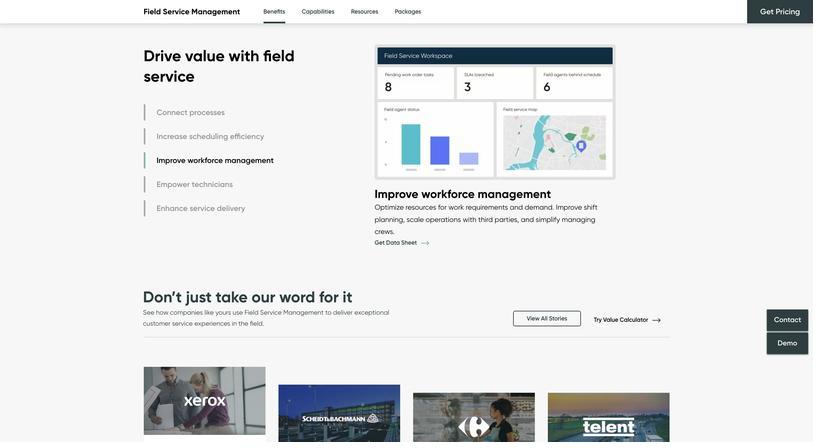 Task type: vqa. For each thing, say whether or not it's contained in the screenshot.
leftmost Get
yes



Task type: describe. For each thing, give the bounding box(es) containing it.
contact link
[[767, 310, 809, 332]]

experiences
[[195, 320, 230, 328]]

view all stories link
[[513, 311, 581, 327]]

word
[[279, 288, 315, 307]]

scheidt & bachmann implemented servicenow fsm. image
[[278, 386, 400, 443]]

drive value with field service
[[144, 46, 295, 86]]

improve for improve workforce management optimize resources for work requirements and demand. improve shift planning, scale operations with third parties, and simplify managing crews.
[[375, 187, 419, 201]]

view
[[527, 316, 540, 323]]

0 horizontal spatial field
[[144, 7, 161, 16]]

capabilities link
[[302, 0, 335, 24]]

use
[[233, 309, 243, 317]]

stories
[[549, 316, 568, 323]]

scheduling
[[189, 132, 228, 141]]

how
[[156, 309, 169, 317]]

packages link
[[395, 0, 421, 24]]

get data sheet link
[[375, 240, 439, 247]]

get pricing
[[761, 7, 801, 16]]

empower
[[157, 180, 190, 189]]

resources
[[351, 8, 378, 15]]

don't
[[143, 288, 182, 307]]

service inside drive value with field service
[[144, 66, 195, 86]]

planning,
[[375, 216, 405, 224]]

with inside improve workforce management optimize resources for work requirements and demand. improve shift planning, scale operations with third parties, and simplify managing crews.
[[463, 216, 477, 224]]

third
[[478, 216, 493, 224]]

improve workforce management link
[[144, 153, 276, 169]]

resources
[[406, 203, 437, 212]]

service inside don't just take our word for it see how companies like yours use field service management to deliver exceptional customer service experiences in the field.
[[260, 309, 282, 317]]

packages
[[395, 8, 421, 15]]

try value calculator link
[[594, 317, 670, 324]]

customer
[[143, 320, 171, 328]]

improve workforce management optimize resources for work requirements and demand. improve shift planning, scale operations with third parties, and simplify managing crews.
[[375, 187, 598, 236]]

resources link
[[351, 0, 378, 24]]

0 vertical spatial and
[[510, 203, 523, 212]]

our
[[252, 288, 276, 307]]

increase scheduling efficiency link
[[144, 129, 276, 145]]

all
[[541, 316, 548, 323]]

increase
[[157, 132, 187, 141]]

in
[[232, 320, 237, 328]]

connect processes link
[[144, 105, 276, 121]]

get data sheet
[[375, 240, 419, 247]]

try
[[594, 317, 602, 324]]

with inside drive value with field service
[[229, 46, 259, 66]]

0 horizontal spatial service
[[163, 7, 190, 16]]

service inside don't just take our word for it see how companies like yours use field service management to deliver exceptional customer service experiences in the field.
[[172, 320, 193, 328]]

empower technicians
[[157, 180, 233, 189]]

see
[[143, 309, 154, 317]]

2 vertical spatial improve
[[556, 203, 582, 212]]

carrefour uses automation to streamline store repairs image
[[413, 394, 535, 443]]

try value calculator
[[594, 317, 650, 324]]

pricing
[[776, 7, 801, 16]]

field service management improves workforce efficiency image
[[375, 38, 616, 187]]

requirements
[[466, 203, 508, 212]]

improve for improve workforce management
[[157, 156, 186, 165]]

connect processes
[[157, 108, 225, 117]]

value
[[185, 46, 225, 66]]

management for improve workforce management
[[225, 156, 274, 165]]



Task type: locate. For each thing, give the bounding box(es) containing it.
for
[[438, 203, 447, 212], [319, 288, 339, 307]]

calculator
[[620, 317, 649, 324]]

1 vertical spatial service
[[190, 204, 215, 213]]

1 vertical spatial workforce
[[422, 187, 475, 201]]

management down efficiency
[[225, 156, 274, 165]]

management up parties,
[[478, 187, 551, 201]]

improve inside improve workforce management link
[[157, 156, 186, 165]]

enhance service delivery link
[[144, 201, 276, 217]]

telent uses real-time data to boost asset availability image
[[548, 394, 670, 443]]

0 horizontal spatial for
[[319, 288, 339, 307]]

don't just take our word for it see how companies like yours use field service management to deliver exceptional customer service experiences in the field.
[[143, 288, 390, 328]]

to
[[325, 309, 332, 317]]

shift
[[584, 203, 598, 212]]

crews.
[[375, 228, 395, 236]]

sheet
[[402, 240, 417, 247]]

1 vertical spatial management
[[478, 187, 551, 201]]

1 horizontal spatial improve
[[375, 187, 419, 201]]

field.
[[250, 320, 264, 328]]

1 vertical spatial for
[[319, 288, 339, 307]]

work
[[449, 203, 464, 212]]

1 vertical spatial improve
[[375, 187, 419, 201]]

and down demand.
[[521, 216, 534, 224]]

1 horizontal spatial management
[[284, 309, 324, 317]]

value
[[604, 317, 619, 324]]

0 vertical spatial field
[[144, 7, 161, 16]]

managing
[[562, 216, 596, 224]]

improve up optimize
[[375, 187, 419, 201]]

management inside don't just take our word for it see how companies like yours use field service management to deliver exceptional customer service experiences in the field.
[[284, 309, 324, 317]]

efficiency
[[230, 132, 264, 141]]

enhance service delivery
[[157, 204, 245, 213]]

management for improve workforce management optimize resources for work requirements and demand. improve shift planning, scale operations with third parties, and simplify managing crews.
[[478, 187, 551, 201]]

get pricing link
[[748, 0, 814, 23]]

empower technicians link
[[144, 177, 276, 193]]

2 vertical spatial service
[[172, 320, 193, 328]]

1 horizontal spatial for
[[438, 203, 447, 212]]

0 vertical spatial service
[[144, 66, 195, 86]]

field
[[263, 46, 295, 66]]

with
[[229, 46, 259, 66], [463, 216, 477, 224]]

0 horizontal spatial with
[[229, 46, 259, 66]]

benefits link
[[264, 0, 285, 25]]

the
[[239, 320, 248, 328]]

0 vertical spatial management
[[192, 7, 240, 16]]

just
[[186, 288, 212, 307]]

increase scheduling efficiency
[[157, 132, 264, 141]]

service down empower technicians 'link'
[[190, 204, 215, 213]]

service
[[163, 7, 190, 16], [260, 309, 282, 317]]

companies
[[170, 309, 203, 317]]

get down crews.
[[375, 240, 385, 247]]

service down drive
[[144, 66, 195, 86]]

operations
[[426, 216, 461, 224]]

0 vertical spatial workforce
[[188, 156, 223, 165]]

demo link
[[767, 333, 809, 355]]

for up to
[[319, 288, 339, 307]]

for up operations
[[438, 203, 447, 212]]

service
[[144, 66, 195, 86], [190, 204, 215, 213], [172, 320, 193, 328]]

0 vertical spatial with
[[229, 46, 259, 66]]

for inside improve workforce management optimize resources for work requirements and demand. improve shift planning, scale operations with third parties, and simplify managing crews.
[[438, 203, 447, 212]]

yours
[[216, 309, 231, 317]]

workforce
[[188, 156, 223, 165], [422, 187, 475, 201]]

exceptional
[[355, 309, 390, 317]]

1 vertical spatial field
[[245, 309, 259, 317]]

0 horizontal spatial management
[[192, 7, 240, 16]]

workforce for improve workforce management
[[188, 156, 223, 165]]

improve
[[157, 156, 186, 165], [375, 187, 419, 201], [556, 203, 582, 212]]

delivery
[[217, 204, 245, 213]]

1 horizontal spatial field
[[245, 309, 259, 317]]

benefits
[[264, 8, 285, 15]]

demo
[[778, 339, 798, 348]]

view all stories
[[527, 316, 568, 323]]

get left pricing
[[761, 7, 774, 16]]

it
[[343, 288, 353, 307]]

field
[[144, 7, 161, 16], [245, 309, 259, 317]]

and up parties,
[[510, 203, 523, 212]]

get
[[761, 7, 774, 16], [375, 240, 385, 247]]

management
[[192, 7, 240, 16], [284, 309, 324, 317]]

management inside improve workforce management optimize resources for work requirements and demand. improve shift planning, scale operations with third parties, and simplify managing crews.
[[478, 187, 551, 201]]

0 horizontal spatial management
[[225, 156, 274, 165]]

workforce down scheduling
[[188, 156, 223, 165]]

get for get pricing
[[761, 7, 774, 16]]

drive
[[144, 46, 181, 66]]

for for word
[[319, 288, 339, 307]]

0 vertical spatial service
[[163, 7, 190, 16]]

deliver
[[333, 309, 353, 317]]

workforce up work
[[422, 187, 475, 201]]

optimize
[[375, 203, 404, 212]]

processes
[[190, 108, 225, 117]]

providing better experience for field service employees image
[[144, 368, 265, 436]]

1 vertical spatial management
[[284, 309, 324, 317]]

1 horizontal spatial service
[[260, 309, 282, 317]]

like
[[205, 309, 214, 317]]

take
[[216, 288, 248, 307]]

0 vertical spatial management
[[225, 156, 274, 165]]

enhance
[[157, 204, 188, 213]]

and
[[510, 203, 523, 212], [521, 216, 534, 224]]

0 horizontal spatial improve
[[157, 156, 186, 165]]

0 horizontal spatial workforce
[[188, 156, 223, 165]]

for for resources
[[438, 203, 447, 212]]

improve workforce management
[[157, 156, 274, 165]]

improve down increase
[[157, 156, 186, 165]]

field service management
[[144, 7, 240, 16]]

1 horizontal spatial workforce
[[422, 187, 475, 201]]

parties,
[[495, 216, 519, 224]]

1 vertical spatial with
[[463, 216, 477, 224]]

1 horizontal spatial management
[[478, 187, 551, 201]]

1 horizontal spatial with
[[463, 216, 477, 224]]

scale
[[407, 216, 424, 224]]

for inside don't just take our word for it see how companies like yours use field service management to deliver exceptional customer service experiences in the field.
[[319, 288, 339, 307]]

1 horizontal spatial get
[[761, 7, 774, 16]]

2 horizontal spatial improve
[[556, 203, 582, 212]]

1 vertical spatial service
[[260, 309, 282, 317]]

contact
[[774, 316, 802, 325]]

capabilities
[[302, 8, 335, 15]]

workforce inside improve workforce management optimize resources for work requirements and demand. improve shift planning, scale operations with third parties, and simplify managing crews.
[[422, 187, 475, 201]]

simplify
[[536, 216, 560, 224]]

data
[[386, 240, 400, 247]]

management
[[225, 156, 274, 165], [478, 187, 551, 201]]

technicians
[[192, 180, 233, 189]]

demand.
[[525, 203, 554, 212]]

1 vertical spatial and
[[521, 216, 534, 224]]

0 horizontal spatial get
[[375, 240, 385, 247]]

service down companies
[[172, 320, 193, 328]]

improve up managing
[[556, 203, 582, 212]]

get for get data sheet
[[375, 240, 385, 247]]

0 vertical spatial get
[[761, 7, 774, 16]]

0 vertical spatial improve
[[157, 156, 186, 165]]

1 vertical spatial get
[[375, 240, 385, 247]]

0 vertical spatial for
[[438, 203, 447, 212]]

connect
[[157, 108, 188, 117]]

field inside don't just take our word for it see how companies like yours use field service management to deliver exceptional customer service experiences in the field.
[[245, 309, 259, 317]]

workforce for improve workforce management optimize resources for work requirements and demand. improve shift planning, scale operations with third parties, and simplify managing crews.
[[422, 187, 475, 201]]



